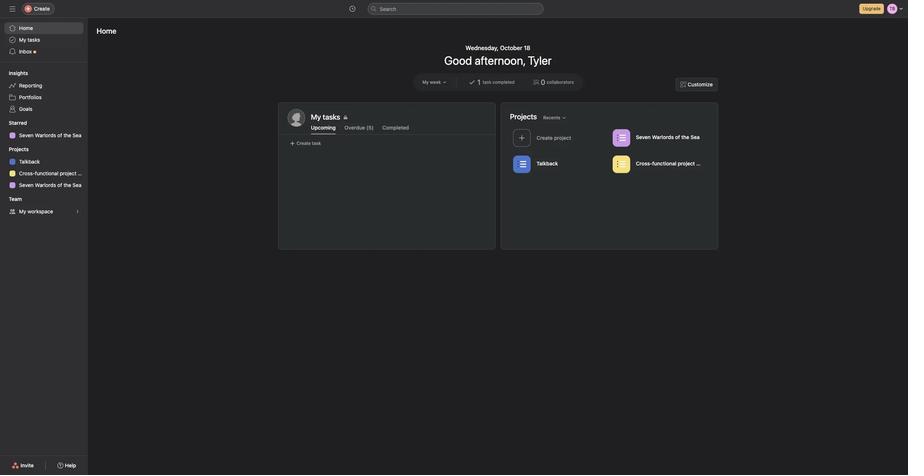 Task type: describe. For each thing, give the bounding box(es) containing it.
create for create task
[[297, 141, 311, 146]]

my for my tasks
[[19, 37, 26, 43]]

create task
[[297, 141, 321, 146]]

home link
[[4, 22, 83, 34]]

starred
[[9, 120, 27, 126]]

insights element
[[0, 67, 88, 116]]

wednesday, october 18 good afternoon, tyler
[[444, 45, 552, 67]]

insights button
[[0, 70, 28, 77]]

seven warlords of the sea link inside starred element
[[4, 130, 83, 141]]

create project link
[[510, 127, 610, 150]]

plan inside projects "element"
[[78, 170, 88, 176]]

my workspace link
[[4, 206, 83, 217]]

completed
[[493, 79, 515, 85]]

invite button
[[7, 459, 39, 472]]

starred element
[[0, 116, 88, 143]]

tasks
[[28, 37, 40, 43]]

invite
[[21, 462, 34, 469]]

create for create
[[34, 5, 50, 12]]

projects inside dropdown button
[[9, 146, 29, 152]]

1 horizontal spatial project
[[678, 160, 695, 166]]

hide sidebar image
[[10, 6, 15, 12]]

upgrade button
[[860, 4, 884, 14]]

teams element
[[0, 193, 88, 219]]

create button
[[22, 3, 55, 15]]

(5)
[[366, 124, 374, 131]]

home inside global element
[[19, 25, 33, 31]]

create task button
[[288, 138, 323, 149]]

1 horizontal spatial cross-functional project plan link
[[610, 153, 709, 176]]

create project
[[536, 135, 571, 141]]

my workspace
[[19, 208, 53, 215]]

recents
[[543, 115, 560, 120]]

sea for 'seven warlords of the sea' link in projects "element"
[[73, 182, 81, 188]]

sea for 'seven warlords of the sea' link in starred element
[[73, 132, 81, 138]]

list image
[[617, 133, 626, 142]]

my tasks link
[[311, 112, 486, 122]]

warlords for 'seven warlords of the sea' link in starred element
[[35, 132, 56, 138]]

0
[[541, 78, 545, 86]]

the for 'seven warlords of the sea' link in projects "element"
[[64, 182, 71, 188]]

upgrade
[[863, 6, 881, 11]]

task completed
[[483, 79, 515, 85]]

portfolios link
[[4, 92, 83, 103]]

1 horizontal spatial cross-
[[636, 160, 652, 166]]

overdue
[[345, 124, 365, 131]]

my tasks
[[311, 113, 340, 121]]

warlords for 'seven warlords of the sea' link in projects "element"
[[35, 182, 56, 188]]

0 vertical spatial functional
[[652, 160, 676, 166]]

0 vertical spatial cross-functional project plan
[[636, 160, 707, 166]]

tyler
[[528, 53, 552, 67]]

of for 'seven warlords of the sea' link in starred element
[[57, 132, 62, 138]]

0 vertical spatial plan
[[696, 160, 707, 166]]

recents button
[[540, 113, 570, 123]]

completed button
[[382, 124, 409, 134]]

reporting link
[[4, 80, 83, 92]]

good
[[444, 53, 472, 67]]

add profile photo image
[[288, 109, 305, 127]]

upcoming
[[311, 124, 336, 131]]

wednesday,
[[466, 45, 499, 51]]

inbox link
[[4, 46, 83, 57]]

starred button
[[0, 119, 27, 127]]

cross-functional project plan inside projects "element"
[[19, 170, 88, 176]]

overdue (5)
[[345, 124, 374, 131]]

goals link
[[4, 103, 83, 115]]

upcoming button
[[311, 124, 336, 134]]

october
[[500, 45, 523, 51]]

seven for 'seven warlords of the sea' link in starred element
[[19, 132, 34, 138]]

projects button
[[0, 146, 29, 153]]

reporting
[[19, 82, 42, 89]]

1 horizontal spatial home
[[97, 27, 116, 35]]

portfolios
[[19, 94, 42, 100]]



Task type: locate. For each thing, give the bounding box(es) containing it.
of inside starred element
[[57, 132, 62, 138]]

help
[[65, 462, 76, 469]]

1 horizontal spatial create
[[297, 141, 311, 146]]

0 horizontal spatial home
[[19, 25, 33, 31]]

home
[[19, 25, 33, 31], [97, 27, 116, 35]]

task down upcoming button
[[312, 141, 321, 146]]

projects element
[[0, 143, 88, 193]]

my inside the teams element
[[19, 208, 26, 215]]

create up home link
[[34, 5, 50, 12]]

customize
[[688, 81, 713, 87]]

create
[[34, 5, 50, 12], [297, 141, 311, 146]]

the
[[64, 132, 71, 138], [681, 134, 689, 140], [64, 182, 71, 188]]

my
[[19, 37, 26, 43], [422, 79, 429, 85], [19, 208, 26, 215]]

goals
[[19, 106, 32, 112]]

talkback inside projects "element"
[[19, 159, 40, 165]]

task
[[483, 79, 491, 85], [312, 141, 321, 146]]

seven right list image
[[636, 134, 651, 140]]

seven warlords of the sea for 'seven warlords of the sea' link in projects "element"
[[19, 182, 81, 188]]

0 vertical spatial projects
[[510, 112, 537, 121]]

talkback down 'create project'
[[536, 160, 558, 166]]

seven for 'seven warlords of the sea' link in projects "element"
[[19, 182, 34, 188]]

my down team
[[19, 208, 26, 215]]

18
[[524, 45, 530, 51]]

0 vertical spatial task
[[483, 79, 491, 85]]

afternoon,
[[475, 53, 525, 67]]

project inside "element"
[[60, 170, 76, 176]]

project
[[678, 160, 695, 166], [60, 170, 76, 176]]

collaborators
[[547, 79, 574, 85]]

1
[[477, 78, 481, 86]]

0 horizontal spatial talkback
[[19, 159, 40, 165]]

0 horizontal spatial plan
[[78, 170, 88, 176]]

the for 'seven warlords of the sea' link in starred element
[[64, 132, 71, 138]]

talkback link inside projects "element"
[[4, 156, 83, 168]]

of for 'seven warlords of the sea' link in projects "element"
[[57, 182, 62, 188]]

1 vertical spatial plan
[[78, 170, 88, 176]]

0 horizontal spatial functional
[[35, 170, 58, 176]]

my inside global element
[[19, 37, 26, 43]]

warlords inside starred element
[[35, 132, 56, 138]]

my for my workspace
[[19, 208, 26, 215]]

projects
[[510, 112, 537, 121], [9, 146, 29, 152]]

list image for talkback
[[517, 160, 526, 169]]

cross-functional project plan link
[[610, 153, 709, 176], [4, 168, 88, 179]]

history image
[[349, 6, 355, 12]]

cross- inside projects "element"
[[19, 170, 35, 176]]

workspace
[[28, 208, 53, 215]]

seven up team
[[19, 182, 34, 188]]

list image for cross-functional project plan
[[617, 160, 626, 169]]

sea inside starred element
[[73, 132, 81, 138]]

plan
[[696, 160, 707, 166], [78, 170, 88, 176]]

talkback link down create project link
[[510, 153, 610, 176]]

1 horizontal spatial task
[[483, 79, 491, 85]]

1 vertical spatial create
[[297, 141, 311, 146]]

week
[[430, 79, 441, 85]]

seven warlords of the sea inside projects "element"
[[19, 182, 81, 188]]

0 horizontal spatial task
[[312, 141, 321, 146]]

1 horizontal spatial list image
[[617, 160, 626, 169]]

warlords inside projects "element"
[[35, 182, 56, 188]]

my left tasks on the left top of page
[[19, 37, 26, 43]]

warlords
[[35, 132, 56, 138], [652, 134, 674, 140], [35, 182, 56, 188]]

functional inside projects "element"
[[35, 170, 58, 176]]

cross-functional project plan
[[636, 160, 707, 166], [19, 170, 88, 176]]

cross-
[[636, 160, 652, 166], [19, 170, 35, 176]]

seven warlords of the sea inside starred element
[[19, 132, 81, 138]]

seven
[[19, 132, 34, 138], [636, 134, 651, 140], [19, 182, 34, 188]]

cross-functional project plan link inside projects "element"
[[4, 168, 88, 179]]

my left week
[[422, 79, 429, 85]]

seven warlords of the sea link
[[610, 127, 709, 150], [4, 130, 83, 141], [4, 179, 83, 191]]

sea
[[73, 132, 81, 138], [691, 134, 700, 140], [73, 182, 81, 188]]

1 horizontal spatial plan
[[696, 160, 707, 166]]

0 horizontal spatial create
[[34, 5, 50, 12]]

1 vertical spatial projects
[[9, 146, 29, 152]]

seven down starred
[[19, 132, 34, 138]]

Search tasks, projects, and more text field
[[368, 3, 543, 15]]

0 vertical spatial project
[[678, 160, 695, 166]]

create down add profile photo
[[297, 141, 311, 146]]

task right 1
[[483, 79, 491, 85]]

1 vertical spatial project
[[60, 170, 76, 176]]

2 vertical spatial my
[[19, 208, 26, 215]]

talkback
[[19, 159, 40, 165], [536, 160, 558, 166]]

seven inside projects "element"
[[19, 182, 34, 188]]

of inside projects "element"
[[57, 182, 62, 188]]

my tasks
[[19, 37, 40, 43]]

0 vertical spatial my
[[19, 37, 26, 43]]

1 horizontal spatial cross-functional project plan
[[636, 160, 707, 166]]

create inside button
[[297, 141, 311, 146]]

2 list image from the left
[[617, 160, 626, 169]]

my inside "dropdown button"
[[422, 79, 429, 85]]

the inside starred element
[[64, 132, 71, 138]]

my week
[[422, 79, 441, 85]]

0 vertical spatial create
[[34, 5, 50, 12]]

0 horizontal spatial talkback link
[[4, 156, 83, 168]]

seven inside starred element
[[19, 132, 34, 138]]

seven warlords of the sea link inside projects "element"
[[4, 179, 83, 191]]

global element
[[0, 18, 88, 62]]

0 horizontal spatial list image
[[517, 160, 526, 169]]

0 vertical spatial cross-
[[636, 160, 652, 166]]

completed
[[382, 124, 409, 131]]

seven warlords of the sea
[[19, 132, 81, 138], [636, 134, 700, 140], [19, 182, 81, 188]]

1 horizontal spatial functional
[[652, 160, 676, 166]]

customize button
[[676, 78, 718, 91]]

1 list image from the left
[[517, 160, 526, 169]]

insights
[[9, 70, 28, 76]]

task inside create task button
[[312, 141, 321, 146]]

1 horizontal spatial talkback link
[[510, 153, 610, 176]]

1 vertical spatial cross-
[[19, 170, 35, 176]]

1 vertical spatial cross-functional project plan
[[19, 170, 88, 176]]

0 horizontal spatial cross-functional project plan
[[19, 170, 88, 176]]

projects left recents
[[510, 112, 537, 121]]

0 horizontal spatial projects
[[9, 146, 29, 152]]

0 horizontal spatial project
[[60, 170, 76, 176]]

the inside projects "element"
[[64, 182, 71, 188]]

my for my week
[[422, 79, 429, 85]]

help button
[[53, 459, 81, 472]]

talkback link
[[510, 153, 610, 176], [4, 156, 83, 168]]

1 vertical spatial functional
[[35, 170, 58, 176]]

team
[[9, 196, 22, 202]]

0 horizontal spatial cross-
[[19, 170, 35, 176]]

1 vertical spatial my
[[422, 79, 429, 85]]

sea inside projects "element"
[[73, 182, 81, 188]]

of
[[57, 132, 62, 138], [675, 134, 680, 140], [57, 182, 62, 188]]

my tasks link
[[4, 34, 83, 46]]

1 horizontal spatial talkback
[[536, 160, 558, 166]]

talkback down projects dropdown button
[[19, 159, 40, 165]]

projects down starred
[[9, 146, 29, 152]]

create inside dropdown button
[[34, 5, 50, 12]]

see details, my workspace image
[[75, 209, 80, 214]]

1 vertical spatial task
[[312, 141, 321, 146]]

seven warlords of the sea for 'seven warlords of the sea' link in starred element
[[19, 132, 81, 138]]

inbox
[[19, 48, 32, 55]]

team button
[[0, 195, 22, 203]]

my week button
[[419, 77, 450, 87]]

list image
[[517, 160, 526, 169], [617, 160, 626, 169]]

talkback link down projects dropdown button
[[4, 156, 83, 168]]

0 horizontal spatial cross-functional project plan link
[[4, 168, 88, 179]]

overdue (5) button
[[345, 124, 374, 134]]

1 horizontal spatial projects
[[510, 112, 537, 121]]

functional
[[652, 160, 676, 166], [35, 170, 58, 176]]



Task type: vqa. For each thing, say whether or not it's contained in the screenshot.
right list item
no



